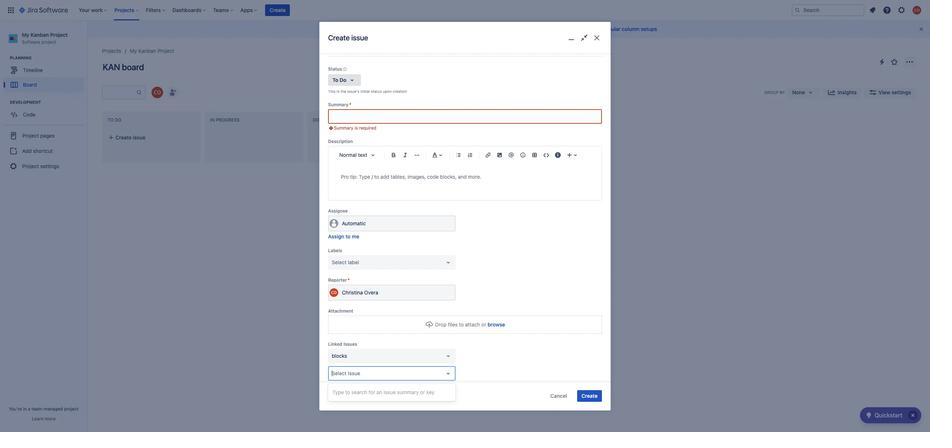 Task type: locate. For each thing, give the bounding box(es) containing it.
assign to me button
[[328, 233, 359, 240]]

0 horizontal spatial do
[[115, 117, 121, 123]]

to do down status
[[333, 77, 346, 83]]

0 vertical spatial open image
[[444, 258, 453, 267]]

0 horizontal spatial project
[[41, 39, 56, 45]]

reporter *
[[328, 277, 350, 283]]

shortcut
[[33, 148, 53, 154]]

learn more button
[[32, 416, 56, 422]]

create button
[[265, 4, 290, 16], [577, 390, 602, 402]]

select for select label
[[332, 259, 347, 265]]

or left key
[[420, 389, 425, 395]]

1 vertical spatial is
[[355, 125, 358, 131]]

* right reporter
[[348, 277, 350, 283]]

1 select from the top
[[332, 259, 347, 265]]

automatic
[[342, 220, 366, 227]]

emoji image
[[519, 151, 527, 159]]

summary for summary is required
[[334, 125, 353, 131]]

label
[[348, 259, 359, 265]]

type to search for an issue summary or key
[[333, 389, 435, 395]]

software
[[22, 39, 40, 45]]

timeline link
[[4, 63, 84, 78]]

1 horizontal spatial create issue
[[328, 34, 368, 42]]

kanban up board at the top left
[[138, 48, 156, 54]]

overa
[[364, 290, 378, 296]]

1 horizontal spatial kanban
[[138, 48, 156, 54]]

1 vertical spatial create button
[[577, 390, 602, 402]]

0 vertical spatial summary
[[328, 102, 349, 107]]

0 vertical spatial project
[[41, 39, 56, 45]]

project right the "managed"
[[64, 406, 79, 412]]

primary element
[[4, 0, 792, 20]]

summary for summary *
[[328, 102, 349, 107]]

project pages link
[[3, 128, 84, 144]]

board
[[122, 62, 144, 72]]

create
[[270, 7, 286, 13], [328, 34, 350, 42], [115, 134, 132, 141], [338, 393, 354, 399], [582, 393, 598, 399]]

create issue
[[328, 34, 368, 42], [115, 134, 145, 141]]

0 vertical spatial create issue
[[328, 34, 368, 42]]

0 vertical spatial create button
[[265, 4, 290, 16]]

0 horizontal spatial to do
[[107, 117, 121, 123]]

or
[[481, 321, 486, 328], [420, 389, 425, 395]]

star kan board image
[[890, 58, 899, 66]]

0 horizontal spatial create button
[[265, 4, 290, 16]]

code link
[[4, 108, 84, 122]]

kanban
[[31, 32, 49, 38], [138, 48, 156, 54]]

select left issue
[[332, 370, 347, 376]]

to down status
[[333, 77, 338, 83]]

cancel
[[550, 393, 567, 399]]

1 open image from the top
[[444, 258, 453, 267]]

my
[[22, 32, 29, 38], [130, 48, 137, 54]]

1 vertical spatial select
[[332, 370, 347, 376]]

1 vertical spatial open image
[[444, 352, 453, 360]]

0 vertical spatial is
[[337, 89, 340, 94]]

insights
[[838, 89, 857, 95]]

error image
[[328, 125, 334, 131]]

me
[[352, 233, 359, 240]]

automations menu button icon image
[[878, 57, 887, 66]]

to down search this board text field
[[107, 117, 114, 123]]

2 select from the top
[[332, 370, 347, 376]]

create inside primary element
[[270, 7, 286, 13]]

do down search this board text field
[[115, 117, 121, 123]]

files
[[448, 321, 458, 328]]

to for type to search for an issue summary or key
[[345, 389, 350, 395]]

labels
[[328, 248, 342, 253]]

christina overa image
[[152, 87, 163, 98]]

issue
[[351, 34, 368, 42], [133, 134, 145, 141], [384, 389, 396, 395], [375, 393, 387, 399]]

1 horizontal spatial create button
[[577, 390, 602, 402]]

2 open image from the top
[[444, 352, 453, 360]]

1 horizontal spatial or
[[481, 321, 486, 328]]

to do inside dropdown button
[[333, 77, 346, 83]]

christina overa
[[342, 290, 378, 296]]

reporter
[[328, 277, 347, 283]]

code snippet image
[[542, 151, 551, 159]]

*
[[349, 102, 351, 107], [348, 277, 350, 283]]

0 vertical spatial or
[[481, 321, 486, 328]]

1 vertical spatial project
[[64, 406, 79, 412]]

to right files
[[459, 321, 464, 328]]

quickstart
[[875, 412, 903, 419]]

1 vertical spatial or
[[420, 389, 425, 395]]

discard & close image
[[592, 33, 602, 43]]

group
[[764, 90, 779, 95]]

0 vertical spatial do
[[340, 77, 346, 83]]

1 horizontal spatial to
[[333, 77, 338, 83]]

do
[[340, 77, 346, 83], [115, 117, 121, 123]]

dismiss image
[[919, 26, 924, 32]]

info panel image
[[554, 151, 562, 159]]

jira software image
[[19, 6, 68, 14], [19, 6, 68, 14]]

kanban for my kanban project
[[138, 48, 156, 54]]

0 vertical spatial to do
[[333, 77, 346, 83]]

is
[[337, 89, 340, 94], [355, 125, 358, 131]]

0 vertical spatial to
[[346, 233, 351, 240]]

kanban inside "link"
[[138, 48, 156, 54]]

create issue dialog
[[319, 22, 611, 416]]

create inside create issue button
[[115, 134, 132, 141]]

select down labels
[[332, 259, 347, 265]]

1 horizontal spatial do
[[340, 77, 346, 83]]

to do
[[333, 77, 346, 83], [107, 117, 121, 123]]

my up board at the top left
[[130, 48, 137, 54]]

is left the
[[337, 89, 340, 94]]

0 vertical spatial my
[[22, 32, 29, 38]]

create banner
[[0, 0, 930, 20]]

kan board
[[103, 62, 144, 72]]

project right software
[[41, 39, 56, 45]]

0 horizontal spatial create issue
[[115, 134, 145, 141]]

check image
[[865, 411, 873, 420]]

0 horizontal spatial kanban
[[31, 32, 49, 38]]

normal text button
[[336, 147, 382, 163]]

upon
[[383, 89, 392, 94]]

managed
[[44, 406, 63, 412]]

my inside my kanban project software project
[[22, 32, 29, 38]]

this
[[328, 89, 336, 94]]

create button inside dialog
[[577, 390, 602, 402]]

* down 'issue's'
[[349, 102, 351, 107]]

1 vertical spatial create issue
[[115, 134, 145, 141]]

1 vertical spatial to
[[107, 117, 114, 123]]

1 horizontal spatial my
[[130, 48, 137, 54]]

kanban up software
[[31, 32, 49, 38]]

0 vertical spatial kanban
[[31, 32, 49, 38]]

summary up description
[[334, 125, 353, 131]]

1 horizontal spatial is
[[355, 125, 358, 131]]

to
[[333, 77, 338, 83], [107, 117, 114, 123]]

1 vertical spatial *
[[348, 277, 350, 283]]

create button inside primary element
[[265, 4, 290, 16]]

1 vertical spatial kanban
[[138, 48, 156, 54]]

search image
[[795, 7, 801, 13]]

project inside my kanban project software project
[[41, 39, 56, 45]]

linked
[[328, 342, 342, 347]]

create issue inside button
[[115, 134, 145, 141]]

0 horizontal spatial my
[[22, 32, 29, 38]]

insights button
[[823, 87, 861, 98]]

kan
[[103, 62, 120, 72]]

do inside dropdown button
[[340, 77, 346, 83]]

numbered list ⌘⇧7 image
[[466, 151, 475, 159]]

1 vertical spatial my
[[130, 48, 137, 54]]

Labels text field
[[332, 259, 333, 266]]

is left required
[[355, 125, 358, 131]]

to left me
[[346, 233, 351, 240]]

0 vertical spatial to
[[333, 77, 338, 83]]

project settings
[[22, 163, 59, 169]]

my for my kanban project software project
[[22, 32, 29, 38]]

italic ⌘i image
[[401, 151, 410, 159]]

projects link
[[102, 47, 121, 55]]

more formatting image
[[413, 151, 421, 159]]

open image
[[444, 369, 453, 378]]

group
[[3, 125, 84, 177]]

bullet list ⌘⇧8 image
[[454, 151, 463, 159]]

text
[[358, 152, 367, 158]]

development
[[10, 100, 41, 105]]

project
[[41, 39, 56, 45], [64, 406, 79, 412]]

group containing project pages
[[3, 125, 84, 177]]

my inside my kanban project "link"
[[130, 48, 137, 54]]

progress
[[216, 117, 240, 123]]

this is the issue's initial status upon creation
[[328, 89, 407, 94]]

search
[[351, 389, 367, 395]]

2 vertical spatial to
[[345, 389, 350, 395]]

assignee
[[328, 208, 348, 214]]

add
[[22, 148, 32, 154]]

setups
[[641, 26, 657, 32]]

to right type
[[345, 389, 350, 395]]

0 horizontal spatial is
[[337, 89, 340, 94]]

open image for select label
[[444, 258, 453, 267]]

insights image
[[828, 88, 836, 97]]

attachment
[[328, 308, 353, 314]]

0 vertical spatial *
[[349, 102, 351, 107]]

or right attach
[[481, 321, 486, 328]]

my for my kanban project
[[130, 48, 137, 54]]

to
[[346, 233, 351, 240], [459, 321, 464, 328], [345, 389, 350, 395]]

to inside button
[[346, 233, 351, 240]]

1 vertical spatial summary
[[334, 125, 353, 131]]

open image
[[444, 258, 453, 267], [444, 352, 453, 360]]

0 vertical spatial select
[[332, 259, 347, 265]]

settings
[[40, 163, 59, 169]]

do down info icon
[[340, 77, 346, 83]]

is for required
[[355, 125, 358, 131]]

1 horizontal spatial to do
[[333, 77, 346, 83]]

None text field
[[329, 110, 601, 123]]

my up software
[[22, 32, 29, 38]]

summary down the
[[328, 102, 349, 107]]

status
[[328, 66, 342, 72]]

to do down search this board text field
[[107, 117, 121, 123]]

my kanban project software project
[[22, 32, 68, 45]]

in
[[23, 406, 27, 412]]

select
[[332, 259, 347, 265], [332, 370, 347, 376]]

0 horizontal spatial or
[[420, 389, 425, 395]]

kanban inside my kanban project software project
[[31, 32, 49, 38]]

1 vertical spatial do
[[115, 117, 121, 123]]

quickstart button
[[860, 408, 921, 424]]



Task type: vqa. For each thing, say whether or not it's contained in the screenshot.
LIST
no



Task type: describe. For each thing, give the bounding box(es) containing it.
planning group
[[4, 55, 87, 94]]

none text field inside the create issue dialog
[[329, 110, 601, 123]]

table image
[[530, 151, 539, 159]]

required
[[359, 125, 376, 131]]

summary *
[[328, 102, 351, 107]]

issue's
[[347, 89, 360, 94]]

mention image
[[507, 151, 516, 159]]

drop
[[435, 321, 447, 328]]

project pages
[[22, 132, 55, 139]]

view
[[589, 26, 601, 32]]

group by
[[764, 90, 785, 95]]

assign
[[328, 233, 344, 240]]

kanban for my kanban project software project
[[31, 32, 49, 38]]

done
[[313, 117, 325, 123]]

1 vertical spatial to
[[459, 321, 464, 328]]

projects
[[102, 48, 121, 54]]

normal text
[[339, 152, 367, 158]]

Linked Issues text field
[[332, 352, 333, 360]]

board
[[23, 82, 37, 88]]

browse button
[[488, 321, 505, 328]]

select for select issue
[[332, 370, 347, 376]]

blocks
[[332, 353, 347, 359]]

open image for blocks
[[444, 352, 453, 360]]

project inside my kanban project software project
[[50, 32, 68, 38]]

code
[[23, 111, 35, 118]]

you're
[[9, 406, 22, 412]]

* for summary *
[[349, 102, 351, 107]]

add people image
[[168, 88, 177, 97]]

learn
[[32, 416, 44, 422]]

board link
[[4, 78, 84, 92]]

team-
[[32, 406, 44, 412]]

issues
[[344, 342, 357, 347]]

column
[[622, 26, 640, 32]]

my kanban project link
[[130, 47, 174, 55]]

cancel button
[[546, 390, 571, 402]]

pages
[[40, 132, 55, 139]]

linked issues
[[328, 342, 357, 347]]

by
[[780, 90, 785, 95]]

the
[[341, 89, 346, 94]]

summary is required
[[334, 125, 376, 131]]

summary
[[397, 389, 419, 395]]

project settings link
[[3, 159, 84, 175]]

planning
[[10, 55, 32, 60]]

create issue inside dialog
[[328, 34, 368, 42]]

christina overa image
[[330, 288, 338, 297]]

key
[[426, 389, 435, 395]]

browse
[[488, 321, 505, 328]]

type
[[333, 389, 344, 395]]

add image, video, or file image
[[495, 151, 504, 159]]

in progress
[[210, 117, 240, 123]]

1 horizontal spatial project
[[64, 406, 79, 412]]

status
[[371, 89, 382, 94]]

info image
[[342, 66, 348, 72]]

normal
[[339, 152, 357, 158]]

in
[[210, 117, 215, 123]]

a
[[28, 406, 30, 412]]

to for assign to me
[[346, 233, 351, 240]]

you're in a team-managed project
[[9, 406, 79, 412]]

add shortcut
[[22, 148, 53, 154]]

my kanban project
[[130, 48, 174, 54]]

create issue button
[[104, 131, 199, 144]]

dismiss quickstart image
[[907, 410, 919, 421]]

create another issue
[[338, 393, 387, 399]]

view popular column setups
[[589, 26, 657, 32]]

select issue
[[332, 370, 360, 376]]

add shortcut button
[[3, 144, 84, 159]]

timeline
[[23, 67, 43, 73]]

development group
[[4, 100, 87, 124]]

to inside dropdown button
[[333, 77, 338, 83]]

description
[[328, 139, 353, 144]]

project inside "link"
[[158, 48, 174, 54]]

* for reporter *
[[348, 277, 350, 283]]

bold ⌘b image
[[389, 151, 398, 159]]

Search field
[[792, 4, 865, 16]]

attach
[[465, 321, 480, 328]]

drop files to attach or browse
[[435, 321, 505, 328]]

Search this board text field
[[103, 86, 136, 99]]

issue inside button
[[133, 134, 145, 141]]

assign to me
[[328, 233, 359, 240]]

is for the
[[337, 89, 340, 94]]

select label
[[332, 259, 359, 265]]

for
[[369, 389, 375, 395]]

initial
[[361, 89, 370, 94]]

Select Issue text field
[[332, 370, 333, 377]]

create column image
[[412, 113, 420, 122]]

learn more
[[32, 416, 56, 422]]

another
[[355, 393, 374, 399]]

more
[[45, 416, 56, 422]]

1 vertical spatial to do
[[107, 117, 121, 123]]

an
[[377, 389, 382, 395]]

exit full screen image
[[579, 33, 589, 43]]

creation
[[393, 89, 407, 94]]

link image
[[484, 151, 492, 159]]

christina
[[342, 290, 363, 296]]

to do button
[[328, 74, 361, 86]]

upload image
[[425, 320, 434, 329]]

automatic image
[[330, 219, 338, 228]]

minimize image
[[566, 33, 577, 43]]

Description - Main content area, start typing to enter text. text field
[[341, 173, 589, 181]]

issue
[[348, 370, 360, 376]]

0 horizontal spatial to
[[107, 117, 114, 123]]



